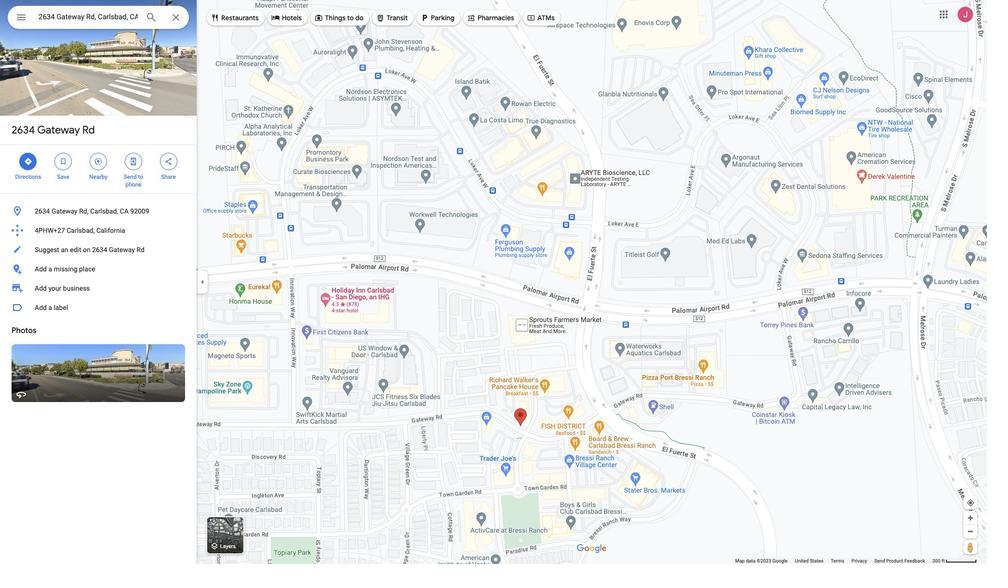 Task type: vqa. For each thing, say whether or not it's contained in the screenshot.


Task type: locate. For each thing, give the bounding box(es) containing it.
business
[[63, 284, 90, 292]]

terms button
[[831, 558, 845, 564]]

0 vertical spatial to
[[347, 13, 354, 22]]

to inside send to phone
[[138, 174, 143, 180]]

map data ©2023 google
[[735, 558, 788, 564]]

united states
[[795, 558, 824, 564]]

2634 up  at the left of page
[[12, 123, 35, 137]]


[[271, 13, 280, 23]]

a for label
[[48, 304, 52, 311]]

1 horizontal spatial send
[[875, 558, 885, 564]]

feedback
[[905, 558, 925, 564]]

layers
[[220, 544, 236, 550]]

1 vertical spatial send
[[875, 558, 885, 564]]

label
[[54, 304, 68, 311]]

gateway for rd,
[[52, 207, 77, 215]]

directions
[[15, 174, 41, 180]]

gateway down california
[[109, 246, 135, 254]]

2634
[[12, 123, 35, 137], [35, 207, 50, 215], [92, 246, 107, 254]]

0 horizontal spatial rd
[[82, 123, 95, 137]]


[[59, 156, 68, 167]]

to
[[347, 13, 354, 22], [138, 174, 143, 180]]

send left the product
[[875, 558, 885, 564]]

2634 for 2634 gateway rd, carlsbad, ca 92009
[[35, 207, 50, 215]]

suggest
[[35, 246, 59, 254]]

google
[[773, 558, 788, 564]]

rd down 92009
[[137, 246, 145, 254]]

2 add from the top
[[35, 284, 47, 292]]

0 vertical spatial 2634
[[12, 123, 35, 137]]

carlsbad, down rd,
[[67, 227, 95, 234]]

send inside send to phone
[[124, 174, 137, 180]]

0 horizontal spatial to
[[138, 174, 143, 180]]

0 horizontal spatial send
[[124, 174, 137, 180]]

to left do
[[347, 13, 354, 22]]

rd up 
[[82, 123, 95, 137]]

3 add from the top
[[35, 304, 47, 311]]

parking
[[431, 13, 455, 22]]

united states button
[[795, 558, 824, 564]]

2 vertical spatial add
[[35, 304, 47, 311]]

1 vertical spatial rd
[[137, 246, 145, 254]]

send for send product feedback
[[875, 558, 885, 564]]

add left the your
[[35, 284, 47, 292]]

atms
[[538, 13, 555, 22]]

a left label
[[48, 304, 52, 311]]

rd
[[82, 123, 95, 137], [137, 246, 145, 254]]

a
[[48, 265, 52, 273], [48, 304, 52, 311]]

zoom in image
[[967, 514, 974, 522]]

0 vertical spatial rd
[[82, 123, 95, 137]]

carlsbad,
[[90, 207, 118, 215], [67, 227, 95, 234]]

0 vertical spatial gateway
[[37, 123, 80, 137]]

show street view coverage image
[[964, 540, 978, 554]]

1 add from the top
[[35, 265, 47, 273]]

add your business
[[35, 284, 90, 292]]

missing
[[54, 265, 77, 273]]

add down suggest
[[35, 265, 47, 273]]

2634 up "4phw+27"
[[35, 207, 50, 215]]

carlsbad, inside button
[[67, 227, 95, 234]]

1 vertical spatial gateway
[[52, 207, 77, 215]]

0 vertical spatial a
[[48, 265, 52, 273]]

an
[[61, 246, 68, 254]]

send for send to phone
[[124, 174, 137, 180]]

edit
[[70, 246, 81, 254]]

united
[[795, 558, 809, 564]]

2 a from the top
[[48, 304, 52, 311]]

1 horizontal spatial rd
[[137, 246, 145, 254]]

0 vertical spatial add
[[35, 265, 47, 273]]

do
[[355, 13, 364, 22]]


[[94, 156, 103, 167]]

google maps element
[[0, 0, 987, 564]]

200
[[933, 558, 941, 564]]

send to phone
[[124, 174, 143, 188]]

2634 right on
[[92, 246, 107, 254]]

footer
[[735, 558, 933, 564]]

footer containing map data ©2023 google
[[735, 558, 933, 564]]

 restaurants
[[211, 13, 259, 23]]

 search field
[[8, 6, 189, 31]]

None field
[[39, 11, 138, 23]]

send inside button
[[875, 558, 885, 564]]

pharmacies
[[478, 13, 514, 22]]

add your business link
[[0, 279, 197, 298]]

2634 gateway rd, carlsbad, ca 92009 button
[[0, 202, 197, 221]]

1 a from the top
[[48, 265, 52, 273]]

1 vertical spatial a
[[48, 304, 52, 311]]

 atms
[[527, 13, 555, 23]]

add
[[35, 265, 47, 273], [35, 284, 47, 292], [35, 304, 47, 311]]

0 vertical spatial send
[[124, 174, 137, 180]]

a for missing
[[48, 265, 52, 273]]

2634 Gateway Rd, Carlsbad, CA 92009 field
[[8, 6, 189, 29]]

send
[[124, 174, 137, 180], [875, 558, 885, 564]]

ca
[[120, 207, 129, 215]]

gateway
[[37, 123, 80, 137], [52, 207, 77, 215], [109, 246, 135, 254]]

restaurants
[[221, 13, 259, 22]]

add left label
[[35, 304, 47, 311]]

none field inside "2634 gateway rd, carlsbad, ca 92009" "field"
[[39, 11, 138, 23]]

ft
[[942, 558, 945, 564]]

gateway up ""
[[37, 123, 80, 137]]

share
[[161, 174, 176, 180]]

to up phone
[[138, 174, 143, 180]]

2634 gateway rd main content
[[0, 0, 197, 564]]

gateway left rd,
[[52, 207, 77, 215]]

place
[[79, 265, 95, 273]]

add a label
[[35, 304, 68, 311]]

1 vertical spatial to
[[138, 174, 143, 180]]

save
[[57, 174, 69, 180]]


[[527, 13, 536, 23]]

to inside  things to do
[[347, 13, 354, 22]]

transit
[[387, 13, 408, 22]]

photos
[[12, 326, 37, 336]]

1 vertical spatial 2634
[[35, 207, 50, 215]]


[[467, 13, 476, 23]]

your
[[48, 284, 61, 292]]

1 vertical spatial carlsbad,
[[67, 227, 95, 234]]


[[24, 156, 32, 167]]

1 vertical spatial add
[[35, 284, 47, 292]]

send product feedback
[[875, 558, 925, 564]]

send up phone
[[124, 174, 137, 180]]

2634 gateway rd
[[12, 123, 95, 137]]

0 vertical spatial carlsbad,
[[90, 207, 118, 215]]

a left 'missing'
[[48, 265, 52, 273]]

carlsbad, left ca
[[90, 207, 118, 215]]

1 horizontal spatial to
[[347, 13, 354, 22]]



Task type: describe. For each thing, give the bounding box(es) containing it.
200 ft
[[933, 558, 945, 564]]


[[420, 13, 429, 23]]

things
[[325, 13, 346, 22]]

 transit
[[376, 13, 408, 23]]

on
[[83, 246, 90, 254]]

zoom out image
[[967, 528, 974, 535]]

send product feedback button
[[875, 558, 925, 564]]

google account: james peterson  
(james.peterson1902@gmail.com) image
[[958, 7, 973, 22]]

states
[[810, 558, 824, 564]]

phone
[[125, 181, 141, 188]]

rd inside "suggest an edit on 2634 gateway rd" button
[[137, 246, 145, 254]]

gateway for rd
[[37, 123, 80, 137]]

footer inside the google maps element
[[735, 558, 933, 564]]

 parking
[[420, 13, 455, 23]]


[[15, 11, 27, 24]]

add for add your business
[[35, 284, 47, 292]]

 button
[[8, 6, 35, 31]]

show your location image
[[967, 498, 975, 507]]

data
[[746, 558, 756, 564]]

add a missing place button
[[0, 259, 197, 279]]

california
[[96, 227, 125, 234]]

2634 for 2634 gateway rd
[[12, 123, 35, 137]]

92009
[[130, 207, 149, 215]]

terms
[[831, 558, 845, 564]]

map
[[735, 558, 745, 564]]

privacy button
[[852, 558, 867, 564]]

product
[[887, 558, 903, 564]]

hotels
[[282, 13, 302, 22]]

add a label button
[[0, 298, 197, 317]]

 pharmacies
[[467, 13, 514, 23]]

add for add a missing place
[[35, 265, 47, 273]]


[[314, 13, 323, 23]]

2 vertical spatial gateway
[[109, 246, 135, 254]]


[[129, 156, 138, 167]]

nearby
[[89, 174, 107, 180]]

 things to do
[[314, 13, 364, 23]]

add for add a label
[[35, 304, 47, 311]]

200 ft button
[[933, 558, 977, 564]]

collapse side panel image
[[197, 277, 208, 287]]

4phw+27 carlsbad, california
[[35, 227, 125, 234]]


[[376, 13, 385, 23]]

carlsbad, inside button
[[90, 207, 118, 215]]

actions for 2634 gateway rd region
[[0, 145, 197, 193]]

add a missing place
[[35, 265, 95, 273]]

2 vertical spatial 2634
[[92, 246, 107, 254]]

suggest an edit on 2634 gateway rd
[[35, 246, 145, 254]]

suggest an edit on 2634 gateway rd button
[[0, 240, 197, 259]]


[[211, 13, 219, 23]]

4phw+27
[[35, 227, 65, 234]]

4phw+27 carlsbad, california button
[[0, 221, 197, 240]]

©2023
[[757, 558, 771, 564]]

privacy
[[852, 558, 867, 564]]

2634 gateway rd, carlsbad, ca 92009
[[35, 207, 149, 215]]

 hotels
[[271, 13, 302, 23]]

rd,
[[79, 207, 88, 215]]


[[164, 156, 173, 167]]



